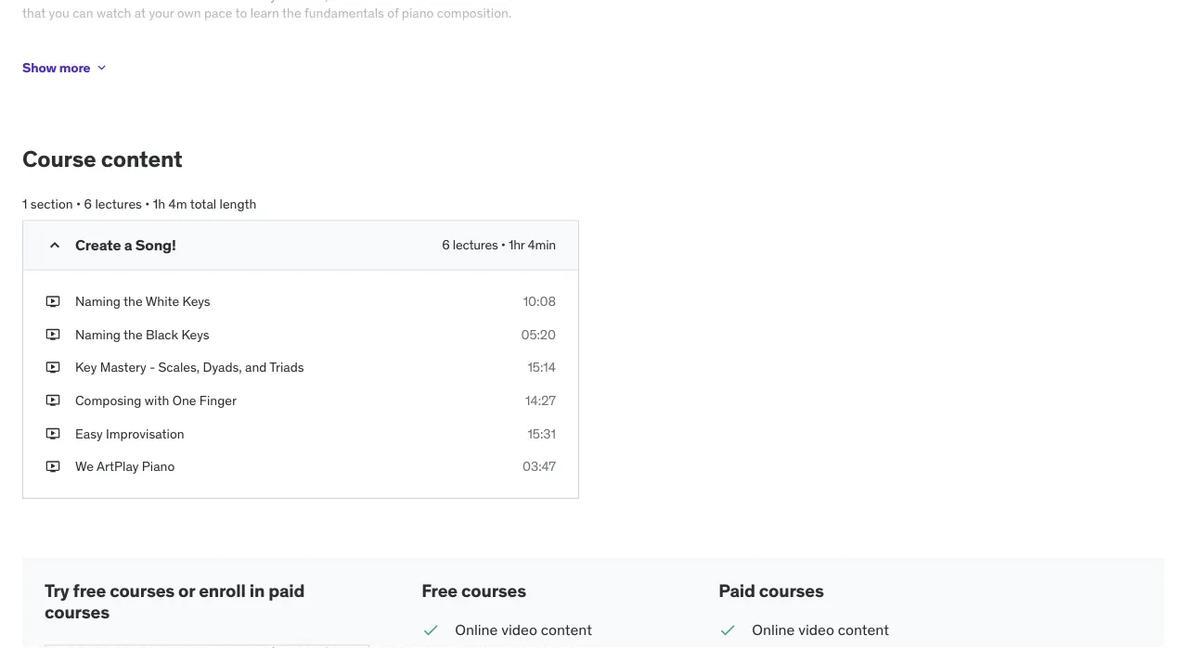 Task type: describe. For each thing, give the bounding box(es) containing it.
6 lectures • 1hr 4min
[[442, 237, 556, 253]]

10:08
[[523, 293, 556, 310]]

video inside the full course is available of the we artplay website, and includes over 4 hours of video lessons that you can watch at your own pace to learn the fundamentals of piano composition.
[[497, 0, 528, 3]]

at
[[134, 5, 146, 22]]

free
[[422, 580, 458, 602]]

xsmall image for naming the black keys
[[45, 326, 60, 344]]

your
[[149, 5, 174, 22]]

video for paid courses
[[799, 621, 835, 640]]

dyads,
[[203, 359, 242, 376]]

15:14
[[528, 359, 556, 376]]

easy
[[75, 425, 103, 442]]

1 vertical spatial and
[[245, 359, 267, 376]]

14:27
[[526, 392, 556, 409]]

keys for naming the black keys
[[181, 326, 209, 343]]

piano
[[142, 458, 175, 475]]

own
[[177, 5, 201, 22]]

length
[[220, 195, 257, 212]]

paid courses
[[719, 580, 824, 602]]

1 horizontal spatial of
[[387, 5, 399, 22]]

over
[[408, 0, 432, 3]]

section
[[30, 195, 73, 212]]

mastery
[[100, 359, 147, 376]]

that
[[22, 5, 46, 22]]

or
[[178, 580, 195, 602]]

watch
[[97, 5, 131, 22]]

composing
[[75, 392, 142, 409]]

paid
[[268, 580, 305, 602]]

try free courses or enroll in paid courses
[[45, 580, 305, 624]]

1 horizontal spatial lectures
[[453, 237, 498, 253]]

piano
[[402, 5, 434, 22]]

total
[[190, 195, 216, 212]]

free courses
[[422, 580, 526, 602]]

you
[[49, 5, 69, 22]]

create
[[75, 235, 121, 254]]

show more
[[22, 59, 90, 76]]

0 horizontal spatial 6
[[84, 195, 92, 212]]

0 horizontal spatial we
[[75, 458, 94, 475]]

1h 4m
[[153, 195, 187, 212]]

we artplay piano
[[75, 458, 175, 475]]

small image for free courses
[[422, 621, 440, 642]]

in
[[249, 580, 265, 602]]

composition.
[[437, 5, 512, 22]]

show
[[22, 59, 56, 76]]

is
[[110, 0, 120, 3]]

the up own
[[191, 0, 210, 3]]

enroll
[[199, 580, 246, 602]]

finger
[[199, 392, 237, 409]]



Task type: vqa. For each thing, say whether or not it's contained in the screenshot.
Online video content associated with Paid courses
yes



Task type: locate. For each thing, give the bounding box(es) containing it.
15:31
[[528, 425, 556, 442]]

video up composition.
[[497, 0, 528, 3]]

video down paid courses
[[799, 621, 835, 640]]

1 vertical spatial lectures
[[453, 237, 498, 253]]

2 horizontal spatial of
[[482, 0, 493, 3]]

lectures left 1hr
[[453, 237, 498, 253]]

2 xsmall image from the top
[[45, 458, 60, 476]]

1
[[22, 195, 27, 212]]

1 horizontal spatial 6
[[442, 237, 450, 253]]

fundamentals
[[305, 5, 384, 22]]

full
[[47, 0, 65, 3]]

the left white
[[123, 293, 143, 310]]

xsmall image left composing
[[45, 392, 60, 410]]

triads
[[270, 359, 304, 376]]

course
[[68, 0, 107, 3]]

video down free courses
[[502, 621, 537, 640]]

small image for paid courses
[[719, 621, 737, 642]]

xsmall image left easy
[[45, 425, 60, 443]]

xsmall image
[[94, 60, 109, 75], [45, 293, 60, 311], [45, 326, 60, 344], [45, 359, 60, 377], [45, 425, 60, 443]]

xsmall image left key
[[45, 359, 60, 377]]

1 horizontal spatial content
[[541, 621, 592, 640]]

try
[[45, 580, 69, 602]]

a
[[124, 235, 132, 254]]

xsmall image for naming the white keys
[[45, 293, 60, 311]]

of down includes
[[387, 5, 399, 22]]

online video content for free courses
[[455, 621, 592, 640]]

of up composition.
[[482, 0, 493, 3]]

6 right the section
[[84, 195, 92, 212]]

2 naming from the top
[[75, 326, 121, 343]]

0 vertical spatial 6
[[84, 195, 92, 212]]

we inside the full course is available of the we artplay website, and includes over 4 hours of video lessons that you can watch at your own pace to learn the fundamentals of piano composition.
[[213, 0, 232, 3]]

4min
[[528, 237, 556, 253]]

small image down free in the left bottom of the page
[[422, 621, 440, 642]]

1 vertical spatial xsmall image
[[45, 458, 60, 476]]

0 horizontal spatial online video content
[[455, 621, 592, 640]]

show more button
[[22, 49, 109, 86]]

naming up naming the black keys
[[75, 293, 121, 310]]

•
[[76, 195, 81, 212], [145, 195, 150, 212], [501, 237, 506, 253]]

the left black
[[123, 326, 143, 343]]

courses
[[110, 580, 175, 602], [461, 580, 526, 602], [759, 580, 824, 602], [45, 601, 110, 624]]

1 online from the left
[[455, 621, 498, 640]]

2 online video content from the left
[[752, 621, 889, 640]]

one
[[172, 392, 196, 409]]

available
[[123, 0, 174, 3]]

1 horizontal spatial online video content
[[752, 621, 889, 640]]

artplay inside the full course is available of the we artplay website, and includes over 4 hours of video lessons that you can watch at your own pace to learn the fundamentals of piano composition.
[[234, 0, 277, 3]]

artplay
[[234, 0, 277, 3], [97, 458, 139, 475]]

white
[[145, 293, 179, 310]]

05:20
[[521, 326, 556, 343]]

2 online from the left
[[752, 621, 795, 640]]

1 xsmall image from the top
[[45, 392, 60, 410]]

naming the black keys
[[75, 326, 209, 343]]

1 vertical spatial naming
[[75, 326, 121, 343]]

2 small image from the left
[[719, 621, 737, 642]]

hours
[[446, 0, 479, 3]]

can
[[73, 5, 93, 22]]

the down the website,
[[282, 5, 301, 22]]

1 small image from the left
[[422, 621, 440, 642]]

1 vertical spatial keys
[[181, 326, 209, 343]]

xsmall image inside show more button
[[94, 60, 109, 75]]

0 vertical spatial we
[[213, 0, 232, 3]]

scales,
[[158, 359, 200, 376]]

key mastery - scales, dyads, and triads
[[75, 359, 304, 376]]

0 vertical spatial naming
[[75, 293, 121, 310]]

small image down paid
[[719, 621, 737, 642]]

lectures up create a song!
[[95, 195, 142, 212]]

0 horizontal spatial small image
[[422, 621, 440, 642]]

keys right white
[[183, 293, 210, 310]]

• left 1h 4m at the left of the page
[[145, 195, 150, 212]]

to
[[235, 5, 247, 22]]

xsmall image for we artplay piano
[[45, 458, 60, 476]]

keys right black
[[181, 326, 209, 343]]

6
[[84, 195, 92, 212], [442, 237, 450, 253]]

1 horizontal spatial online
[[752, 621, 795, 640]]

small image
[[422, 621, 440, 642], [719, 621, 737, 642]]

keys
[[183, 293, 210, 310], [181, 326, 209, 343]]

online
[[455, 621, 498, 640], [752, 621, 795, 640]]

xsmall image left naming the black keys
[[45, 326, 60, 344]]

content for free courses
[[541, 621, 592, 640]]

learn
[[250, 5, 279, 22]]

black
[[146, 326, 178, 343]]

0 vertical spatial xsmall image
[[45, 392, 60, 410]]

xsmall image for key mastery - scales, dyads, and triads
[[45, 359, 60, 377]]

naming up key
[[75, 326, 121, 343]]

xsmall image left we artplay piano
[[45, 458, 60, 476]]

xsmall image
[[45, 392, 60, 410], [45, 458, 60, 476]]

and up the fundamentals
[[331, 0, 353, 3]]

artplay down easy improvisation
[[97, 458, 139, 475]]

content
[[101, 145, 182, 173], [541, 621, 592, 640], [838, 621, 889, 640]]

1 horizontal spatial and
[[331, 0, 353, 3]]

2 horizontal spatial •
[[501, 237, 506, 253]]

online video content down free courses
[[455, 621, 592, 640]]

0 horizontal spatial •
[[76, 195, 81, 212]]

song!
[[135, 235, 176, 254]]

1 horizontal spatial artplay
[[234, 0, 277, 3]]

we down easy
[[75, 458, 94, 475]]

naming
[[75, 293, 121, 310], [75, 326, 121, 343]]

0 vertical spatial artplay
[[234, 0, 277, 3]]

includes
[[356, 0, 404, 3]]

the
[[22, 0, 44, 3]]

1 vertical spatial 6
[[442, 237, 450, 253]]

artplay up learn
[[234, 0, 277, 3]]

lessons
[[531, 0, 575, 3]]

online down free courses
[[455, 621, 498, 640]]

of
[[177, 0, 188, 3], [482, 0, 493, 3], [387, 5, 399, 22]]

1 vertical spatial artplay
[[97, 458, 139, 475]]

1 online video content from the left
[[455, 621, 592, 640]]

xsmall image right 'more' at the top left
[[94, 60, 109, 75]]

4
[[436, 0, 443, 3]]

the full course is available of the we artplay website, and includes over 4 hours of video lessons that you can watch at your own pace to learn the fundamentals of piano composition.
[[22, 0, 575, 22]]

naming for naming the white keys
[[75, 293, 121, 310]]

pace
[[204, 5, 232, 22]]

naming for naming the black keys
[[75, 326, 121, 343]]

lectures
[[95, 195, 142, 212], [453, 237, 498, 253]]

xsmall image for composing with one finger
[[45, 392, 60, 410]]

0 vertical spatial and
[[331, 0, 353, 3]]

course
[[22, 145, 96, 173]]

• for 1
[[76, 195, 81, 212]]

of up own
[[177, 0, 188, 3]]

0 horizontal spatial online
[[455, 621, 498, 640]]

• for 6
[[501, 237, 506, 253]]

website,
[[280, 0, 328, 3]]

1 horizontal spatial we
[[213, 0, 232, 3]]

online for free
[[455, 621, 498, 640]]

create a song!
[[75, 235, 176, 254]]

online down paid courses
[[752, 621, 795, 640]]

we
[[213, 0, 232, 3], [75, 458, 94, 475]]

0 vertical spatial keys
[[183, 293, 210, 310]]

more
[[59, 59, 90, 76]]

0 horizontal spatial artplay
[[97, 458, 139, 475]]

xsmall image down small image
[[45, 293, 60, 311]]

and inside the full course is available of the we artplay website, and includes over 4 hours of video lessons that you can watch at your own pace to learn the fundamentals of piano composition.
[[331, 0, 353, 3]]

content for paid courses
[[838, 621, 889, 640]]

online video content for paid courses
[[752, 621, 889, 640]]

0 horizontal spatial of
[[177, 0, 188, 3]]

paid
[[719, 580, 756, 602]]

• left 1hr
[[501, 237, 506, 253]]

video
[[497, 0, 528, 3], [502, 621, 537, 640], [799, 621, 835, 640]]

2 horizontal spatial content
[[838, 621, 889, 640]]

online video content down paid courses
[[752, 621, 889, 640]]

1 horizontal spatial small image
[[719, 621, 737, 642]]

1 horizontal spatial •
[[145, 195, 150, 212]]

-
[[150, 359, 155, 376]]

video for free courses
[[502, 621, 537, 640]]

0 horizontal spatial lectures
[[95, 195, 142, 212]]

1 naming from the top
[[75, 293, 121, 310]]

03:47
[[523, 458, 556, 475]]

small image
[[45, 236, 64, 255]]

0 vertical spatial lectures
[[95, 195, 142, 212]]

1 section • 6 lectures • 1h 4m total length
[[22, 195, 257, 212]]

course content
[[22, 145, 182, 173]]

with
[[145, 392, 169, 409]]

the
[[191, 0, 210, 3], [282, 5, 301, 22], [123, 293, 143, 310], [123, 326, 143, 343]]

keys for naming the white keys
[[183, 293, 210, 310]]

key
[[75, 359, 97, 376]]

• right the section
[[76, 195, 81, 212]]

0 horizontal spatial content
[[101, 145, 182, 173]]

improvisation
[[106, 425, 184, 442]]

and
[[331, 0, 353, 3], [245, 359, 267, 376]]

1hr
[[509, 237, 525, 253]]

online for paid
[[752, 621, 795, 640]]

we up 'pace'
[[213, 0, 232, 3]]

1 vertical spatial we
[[75, 458, 94, 475]]

easy improvisation
[[75, 425, 184, 442]]

0 horizontal spatial and
[[245, 359, 267, 376]]

composing with one finger
[[75, 392, 237, 409]]

naming the white keys
[[75, 293, 210, 310]]

and left triads
[[245, 359, 267, 376]]

free
[[73, 580, 106, 602]]

6 left 1hr
[[442, 237, 450, 253]]

online video content
[[455, 621, 592, 640], [752, 621, 889, 640]]

xsmall image for easy improvisation
[[45, 425, 60, 443]]



